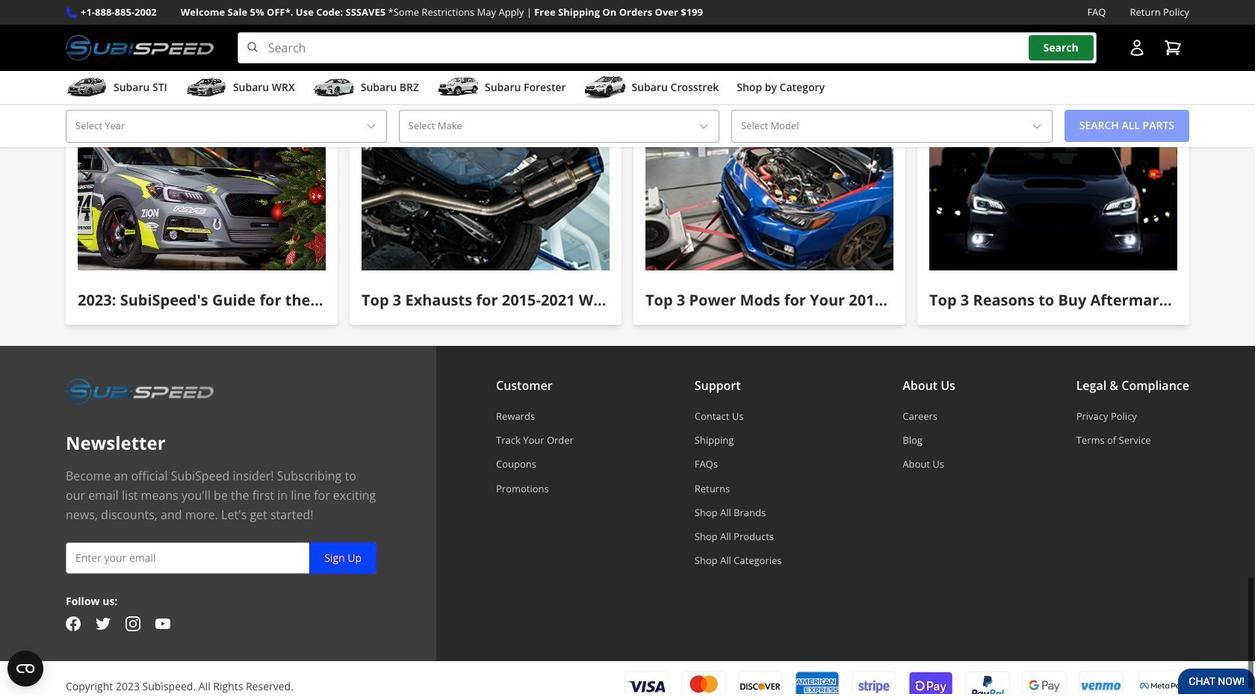 Task type: locate. For each thing, give the bounding box(es) containing it.
wrx/sti interior image
[[78, 127, 326, 271]]

0 vertical spatial subispeed logo image
[[66, 32, 214, 64]]

googlepay image
[[1022, 670, 1067, 694]]

facebook logo image
[[66, 617, 81, 632]]

Select Year button
[[66, 110, 387, 142]]

select year image
[[365, 120, 377, 132]]

Select Model button
[[732, 110, 1053, 142]]

instagram logo image
[[126, 617, 140, 632]]

wrx/sti engine bay image
[[646, 127, 894, 271]]

a subaru brz thumbnail image image
[[313, 76, 355, 99]]

discover image
[[738, 671, 783, 694]]

stripe image
[[852, 671, 897, 694]]

subispeed logo image
[[66, 32, 214, 64], [66, 376, 214, 407]]

a subaru crosstrek thumbnail image image
[[584, 76, 626, 99]]

a subaru forester thumbnail image image
[[437, 76, 479, 99]]

mastercard image
[[681, 671, 726, 694]]

wrx/sti exhaust image
[[362, 127, 610, 271]]

shoppay image
[[909, 670, 953, 694]]

select make image
[[698, 120, 710, 132]]

Enter your email text field
[[66, 542, 377, 574]]

youtube logo image
[[155, 617, 170, 632]]

1 vertical spatial subispeed logo image
[[66, 376, 214, 407]]



Task type: vqa. For each thing, say whether or not it's contained in the screenshot.
Reviews link
no



Task type: describe. For each thing, give the bounding box(es) containing it.
amex image
[[795, 671, 840, 694]]

venmo image
[[1079, 670, 1124, 694]]

paypal image
[[965, 670, 1010, 694]]

wrx/sti aftermarket light image
[[929, 127, 1178, 271]]

2 subispeed logo image from the top
[[66, 376, 214, 407]]

1 subispeed logo image from the top
[[66, 32, 214, 64]]

visa image
[[625, 671, 669, 694]]

search input field
[[237, 32, 1097, 64]]

metapay image
[[1140, 683, 1185, 691]]

button image
[[1128, 39, 1146, 57]]

Select Make button
[[399, 110, 720, 142]]

open widget image
[[7, 651, 43, 687]]

select model image
[[1031, 120, 1043, 132]]

a subaru wrx thumbnail image image
[[185, 76, 227, 99]]

a subaru sti thumbnail image image
[[66, 76, 108, 99]]

twitter logo image
[[96, 617, 111, 632]]



